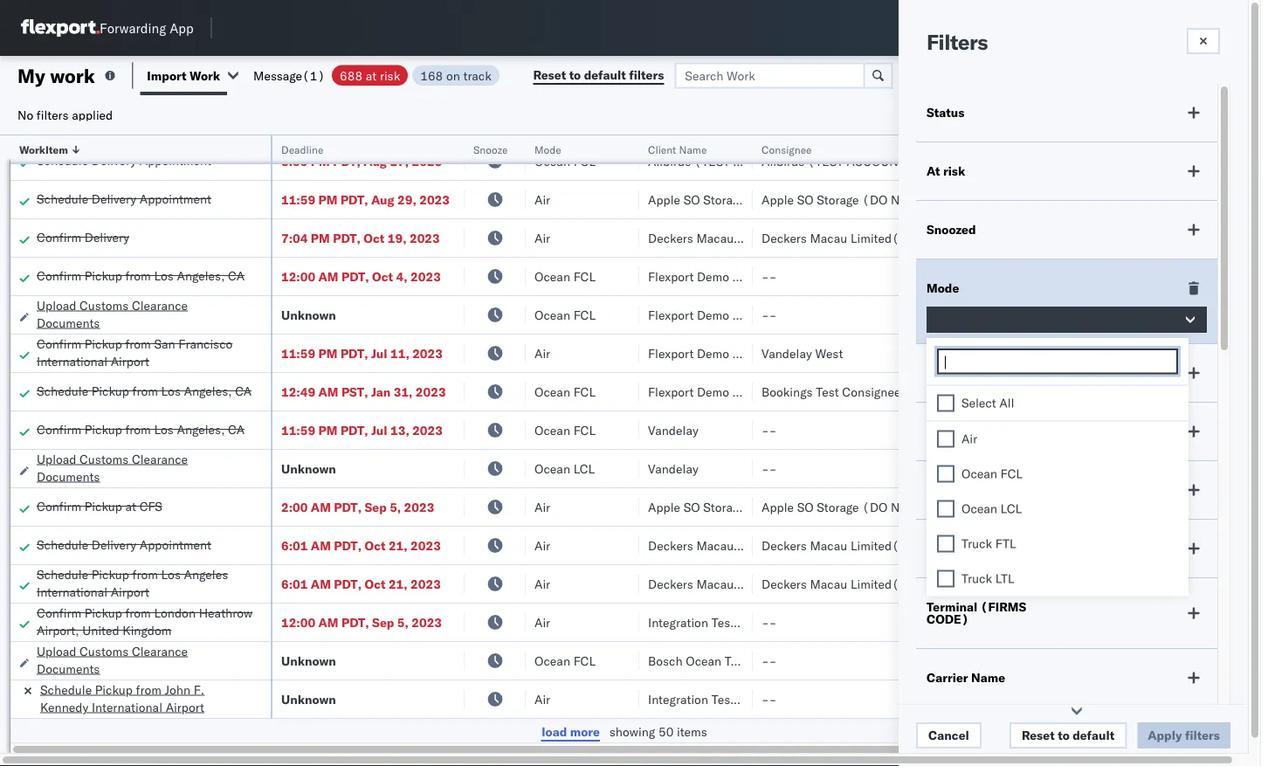 Task type: vqa. For each thing, say whether or not it's contained in the screenshot.
GVCU5265864 for Schedule Delivery Appointment
no



Task type: locate. For each thing, give the bounding box(es) containing it.
1 upload customs clearance documents button from the top
[[37, 297, 252, 333]]

1 horizontal spatial mode
[[927, 280, 959, 296]]

confirm pickup from san francisco international airport link
[[37, 335, 262, 370]]

2 upload from the top
[[37, 451, 76, 466]]

default
[[584, 67, 626, 83], [1073, 728, 1115, 743]]

2 6:01 am pdt, oct 21, 2023 from the top
[[281, 576, 441, 591]]

airport,
[[37, 622, 79, 638]]

from left john
[[136, 682, 161, 697]]

from down confirm pickup from san francisco international airport button at the left top
[[132, 383, 158, 398]]

2 vertical spatial vandelay
[[648, 461, 699, 476]]

2 vertical spatial clearance
[[132, 643, 188, 659]]

delivery
[[92, 152, 136, 168], [92, 191, 136, 206], [84, 229, 129, 245], [92, 537, 136, 552]]

0 horizontal spatial account)
[[733, 153, 800, 169]]

0 vertical spatial client
[[648, 143, 676, 156]]

jul left '13,'
[[371, 422, 387, 438]]

3 schedule delivery appointment button from the top
[[37, 536, 211, 555]]

schedule delivery appointment link down applied
[[37, 152, 211, 169]]

2 21, from the top
[[389, 576, 408, 591]]

2 vertical spatial schedule delivery appointment link
[[37, 536, 211, 553]]

ca
[[228, 268, 245, 283], [235, 383, 252, 398], [228, 421, 245, 437]]

1 resize handle column header from the left
[[250, 135, 271, 766]]

2 schedule delivery appointment from the top
[[37, 191, 211, 206]]

0 vertical spatial customs
[[80, 297, 129, 313]]

3 flexport demo consignee from the top
[[648, 384, 791, 399]]

reset for reset to default
[[1022, 728, 1055, 743]]

port for departure port
[[990, 424, 1015, 439]]

1 2419661 from the top
[[1002, 230, 1055, 245]]

confirm inside confirm pickup from san francisco international airport
[[37, 336, 81, 351]]

documents for bosch
[[37, 661, 100, 676]]

international inside the schedule pickup from los angeles international airport
[[37, 584, 108, 599]]

0 vertical spatial clearance
[[132, 297, 188, 313]]

(1)
[[302, 68, 325, 83]]

delivery for 3:59 pm pdt, aug 17, 2023
[[92, 152, 136, 168]]

2 vertical spatial angeles,
[[177, 421, 225, 437]]

2 confirm from the top
[[37, 268, 81, 283]]

deckers
[[648, 230, 693, 245], [762, 230, 807, 245], [648, 538, 693, 553], [762, 538, 807, 553], [648, 576, 693, 591], [762, 576, 807, 591]]

ocean lcl
[[535, 461, 595, 476], [962, 501, 1022, 516]]

2 vertical spatial ca
[[228, 421, 245, 437]]

1 documents from the top
[[37, 315, 100, 330]]

appointment down import work 'button' in the left of the page
[[140, 152, 211, 168]]

0 vertical spatial schedule delivery appointment button
[[37, 152, 211, 171]]

flex-2419661 button
[[936, 226, 1059, 250], [936, 226, 1059, 250], [936, 533, 1059, 558], [936, 533, 1059, 558], [936, 572, 1059, 596], [936, 572, 1059, 596]]

2 12:00 from the top
[[281, 615, 315, 630]]

0 vertical spatial filters
[[629, 67, 664, 83]]

upload customs clearance documents button up cfs
[[37, 450, 252, 487]]

1 vertical spatial risk
[[943, 163, 966, 179]]

0 horizontal spatial at
[[125, 498, 136, 514]]

1 confirm pickup from los angeles, ca from the top
[[37, 268, 245, 283]]

2 vertical spatial flexport demo consignee
[[648, 384, 791, 399]]

oct
[[364, 230, 385, 245], [372, 269, 393, 284], [365, 538, 386, 553], [365, 576, 386, 591]]

jul for 13,
[[371, 422, 387, 438]]

forwarding app
[[100, 20, 194, 36]]

flex-
[[964, 153, 1002, 169], [964, 192, 1002, 207], [964, 230, 1002, 245], [964, 269, 1002, 284], [964, 307, 1002, 322], [964, 345, 1002, 361], [964, 384, 1002, 399], [964, 422, 1002, 438], [964, 461, 1002, 476], [964, 499, 1002, 515], [964, 538, 1002, 553], [964, 576, 1002, 591], [964, 615, 1002, 630], [964, 691, 1002, 707]]

2 schedule delivery appointment link from the top
[[37, 190, 211, 207]]

3 clearance from the top
[[132, 643, 188, 659]]

6:01 am pdt, oct 21, 2023 for schedule delivery appointment
[[281, 538, 441, 553]]

0 vertical spatial flexport demo consignee
[[648, 269, 791, 284]]

items
[[677, 724, 707, 739]]

resize handle column header for deadline
[[444, 135, 465, 766]]

12:00 down 7:04
[[281, 269, 315, 284]]

1 confirm from the top
[[37, 229, 81, 245]]

pickup inside confirm pickup from london heathrow airport, united kingdom
[[84, 605, 122, 620]]

2 confirm pickup from los angeles, ca from the top
[[37, 421, 245, 437]]

from inside the schedule pickup from john f. kennedy international airport
[[136, 682, 161, 697]]

confirm pickup from los angeles, ca link for 12:00 am pdt, oct 4, 2023
[[37, 267, 245, 284]]

storage
[[703, 192, 746, 207], [817, 192, 859, 207], [703, 499, 746, 515], [817, 499, 859, 515]]

pickup for 11:59 pm pdt, jul 13, 2023
[[84, 421, 122, 437]]

import work button
[[147, 68, 220, 83]]

aug
[[364, 153, 387, 169], [371, 192, 394, 207]]

mscu2938127
[[1076, 422, 1165, 437]]

schedule delivery appointment link up the schedule pickup from los angeles international airport
[[37, 536, 211, 553]]

5 confirm from the top
[[37, 498, 81, 514]]

deadline
[[281, 143, 324, 156]]

confirm pickup from los angeles, ca link down confirm delivery button
[[37, 267, 245, 284]]

appointment for 3:59
[[140, 152, 211, 168]]

1 vertical spatial client
[[927, 365, 962, 380]]

ltl
[[996, 571, 1015, 586]]

3 2419661 from the top
[[1002, 576, 1055, 591]]

2 schedule delivery appointment button from the top
[[37, 190, 211, 209]]

flex- for schedule pickup from los angeles international airport link
[[964, 576, 1002, 591]]

5 resize handle column header from the left
[[732, 135, 753, 766]]

upload customs clearance documents link up san
[[37, 297, 252, 332]]

mode down snoozed
[[927, 280, 959, 296]]

1 confirm pickup from los angeles, ca button from the top
[[37, 267, 245, 286]]

upload up confirm pickup at cfs
[[37, 451, 76, 466]]

from inside the schedule pickup from los angeles international airport
[[132, 567, 158, 582]]

19,
[[388, 230, 407, 245]]

Search Work text field
[[675, 62, 865, 89]]

fcl inside list box
[[1001, 466, 1023, 481]]

from
[[125, 268, 151, 283], [125, 336, 151, 351], [132, 383, 158, 398], [125, 421, 151, 437], [132, 567, 158, 582], [125, 605, 151, 620], [136, 682, 161, 697]]

3 upload from the top
[[37, 643, 76, 659]]

pm right 3:59
[[311, 153, 330, 169]]

2240188
[[1002, 345, 1055, 361]]

2313266
[[1002, 153, 1055, 169]]

21, down 2:00 am pdt, sep 5, 2023
[[389, 538, 408, 553]]

5, for 2:00 am pdt, sep 5, 2023
[[390, 499, 401, 515]]

clearance for bosch
[[132, 643, 188, 659]]

6:01 am pdt, oct 21, 2023 up '12:00 am pdt, sep 5, 2023'
[[281, 576, 441, 591]]

schedule up airport,
[[37, 567, 88, 582]]

6073984928
[[1190, 615, 1261, 630]]

schedule delivery appointment button
[[37, 152, 211, 171], [37, 190, 211, 209], [37, 536, 211, 555]]

2 vertical spatial port
[[959, 541, 984, 556]]

upload customs clearance documents button up san
[[37, 297, 252, 333]]

1 horizontal spatial (test
[[808, 153, 844, 169]]

mbl2345676
[[1190, 269, 1261, 284]]

reset
[[533, 67, 566, 83], [1022, 728, 1055, 743]]

delivery inside button
[[84, 229, 129, 245]]

10 flex- from the top
[[964, 499, 1002, 515]]

1 vertical spatial 2419661
[[1002, 538, 1055, 553]]

schedule delivery appointment button for 11:59
[[37, 190, 211, 209]]

1 vertical spatial jul
[[371, 422, 387, 438]]

8 resize handle column header from the left
[[1160, 135, 1181, 766]]

2 flex- from the top
[[964, 192, 1002, 207]]

0 vertical spatial 12:00
[[281, 269, 315, 284]]

0 vertical spatial angeles,
[[177, 268, 225, 283]]

1 customs from the top
[[80, 297, 129, 313]]

688
[[340, 68, 363, 83]]

from down schedule pickup from los angeles, ca "button"
[[125, 421, 151, 437]]

pm for 11:59 pm pdt, jul 11, 2023
[[318, 345, 338, 361]]

1 horizontal spatial lcl
[[1001, 501, 1022, 516]]

at risk
[[927, 163, 966, 179]]

flex-2419661
[[964, 230, 1055, 245], [964, 538, 1055, 553], [964, 576, 1055, 591]]

0 vertical spatial upload customs clearance documents
[[37, 297, 188, 330]]

11:59 for 11:59 pm pdt, jul 13, 2023
[[281, 422, 315, 438]]

list box
[[927, 386, 1189, 596]]

resize handle column header for consignee
[[907, 135, 928, 766]]

los up san
[[154, 268, 174, 283]]

2 confirm pickup from los angeles, ca button from the top
[[37, 421, 245, 440]]

1 vertical spatial 1234567891
[[1190, 538, 1261, 553]]

flex-2374241
[[964, 615, 1055, 630]]

schedule down confirm pickup from san francisco international airport
[[37, 383, 88, 398]]

airport inside the schedule pickup from john f. kennedy international airport
[[166, 699, 204, 715]]

to inside button
[[1058, 728, 1070, 743]]

clearance up san
[[132, 297, 188, 313]]

pdt, for schedule delivery appointment link corresponding to 3:59 pm pdt, aug 17, 2023
[[333, 153, 361, 169]]

flexport demo consignee for flex-2170565
[[648, 307, 791, 322]]

2 vertical spatial 2419661
[[1002, 576, 1055, 591]]

batch action button
[[1137, 62, 1251, 89]]

angeles, down francisco
[[184, 383, 232, 398]]

1 horizontal spatial reset
[[1022, 728, 1055, 743]]

clearance for flexport
[[132, 297, 188, 313]]

0 horizontal spatial client
[[648, 143, 676, 156]]

1 vertical spatial customs
[[80, 451, 129, 466]]

schedule down no filters applied
[[37, 152, 88, 168]]

flex- for confirm pickup from san francisco international airport link on the left top
[[964, 345, 1002, 361]]

flex-2240188 button
[[936, 341, 1059, 366], [936, 341, 1059, 366]]

2 upload customs clearance documents button from the top
[[37, 450, 252, 487]]

7 resize handle column header from the left
[[1047, 135, 1068, 766]]

filters right the no
[[37, 107, 69, 122]]

angeles, up francisco
[[177, 268, 225, 283]]

2 resize handle column header from the left
[[444, 135, 465, 766]]

international up airport,
[[37, 584, 108, 599]]

pickup for 12:00 am pdt, oct 4, 2023
[[84, 268, 122, 283]]

flex-2419661 up ltl
[[964, 538, 1055, 553]]

pm
[[311, 153, 330, 169], [318, 192, 338, 207], [311, 230, 330, 245], [318, 345, 338, 361], [318, 422, 338, 438]]

1 flexport demo consignee from the top
[[648, 269, 791, 284]]

1 flex- from the top
[[964, 153, 1002, 169]]

0 vertical spatial default
[[584, 67, 626, 83]]

allbirds (test account)
[[648, 153, 800, 169], [762, 153, 913, 169]]

schedule delivery appointment down "workitem" button
[[37, 191, 211, 206]]

upload customs clearance documents for flexport
[[37, 297, 188, 330]]

clearance down kingdom
[[132, 643, 188, 659]]

from inside confirm pickup from san francisco international airport
[[125, 336, 151, 351]]

1 vertical spatial at
[[125, 498, 136, 514]]

1 horizontal spatial allbirds
[[762, 153, 805, 169]]

7:04 pm pdt, oct 19, 2023
[[281, 230, 440, 245]]

confirm for 2:00 am pdt, sep 5, 2023
[[37, 498, 81, 514]]

0 horizontal spatial reset
[[533, 67, 566, 83]]

1 appointment from the top
[[140, 152, 211, 168]]

upload down airport,
[[37, 643, 76, 659]]

documents up kennedy
[[37, 661, 100, 676]]

0 vertical spatial 1234567891
[[1190, 230, 1261, 245]]

3 upload customs clearance documents link from the top
[[37, 643, 252, 677]]

carrier
[[927, 670, 968, 685]]

None text field
[[943, 355, 1177, 370]]

at left cfs
[[125, 498, 136, 514]]

schedule for schedule pickup from los angeles, ca 'link'
[[37, 383, 88, 398]]

risk right 688
[[380, 68, 400, 83]]

all
[[1000, 395, 1015, 411]]

oct for schedule delivery appointment
[[365, 538, 386, 553]]

2419661 for appointment
[[1002, 538, 1055, 553]]

0 vertical spatial name
[[679, 143, 707, 156]]

appointment up 'angeles' on the left bottom
[[140, 537, 211, 552]]

confirm for 11:59 pm pdt, jul 13, 2023
[[37, 421, 81, 437]]

upload customs clearance documents down the united
[[37, 643, 188, 676]]

international right kennedy
[[92, 699, 162, 715]]

upload customs clearance documents button down kingdom
[[37, 643, 252, 679]]

3 unknown from the top
[[281, 653, 336, 668]]

pdt, for confirm pickup from los angeles, ca link corresponding to 12:00 am pdt, oct 4, 2023
[[342, 269, 369, 284]]

customs
[[80, 297, 129, 313], [80, 451, 129, 466], [80, 643, 129, 659]]

1 vertical spatial sep
[[372, 615, 394, 630]]

pickup for 12:00 am pdt, sep 5, 2023
[[84, 605, 122, 620]]

airport down john
[[166, 699, 204, 715]]

None checkbox
[[937, 394, 955, 412], [937, 465, 955, 483], [937, 394, 955, 412], [937, 465, 955, 483]]

0 horizontal spatial (test
[[694, 153, 730, 169]]

appointment
[[140, 152, 211, 168], [140, 191, 211, 206], [140, 537, 211, 552]]

11:59 down "12:49" on the left bottom
[[281, 422, 315, 438]]

0 vertical spatial flex-2419661
[[964, 230, 1055, 245]]

3 flex- from the top
[[964, 230, 1002, 245]]

from for 12:00 am pdt, oct 4, 2023
[[125, 268, 151, 283]]

pdt,
[[333, 153, 361, 169], [341, 192, 368, 207], [333, 230, 361, 245], [342, 269, 369, 284], [341, 345, 368, 361], [341, 422, 368, 438], [334, 499, 362, 515], [334, 538, 362, 553], [334, 576, 362, 591], [342, 615, 369, 630]]

from inside confirm pickup from london heathrow airport, united kingdom
[[125, 605, 151, 620]]

pm right 7:04
[[311, 230, 330, 245]]

airport up confirm pickup from london heathrow airport, united kingdom on the left bottom
[[111, 584, 149, 599]]

schedule delivery appointment button up the schedule pickup from los angeles international airport
[[37, 536, 211, 555]]

1 account) from the left
[[733, 153, 800, 169]]

0 vertical spatial 2419661
[[1002, 230, 1055, 245]]

3 upload customs clearance documents from the top
[[37, 643, 188, 676]]

pickup inside confirm pickup from san francisco international airport
[[84, 336, 122, 351]]

pm for 11:59 pm pdt, jul 13, 2023
[[318, 422, 338, 438]]

los
[[154, 268, 174, 283], [161, 383, 181, 398], [154, 421, 174, 437], [161, 567, 181, 582]]

angeles, for 12:49 am pst, jan 31, 2023
[[184, 383, 232, 398]]

2 jul from the top
[[371, 422, 387, 438]]

pdt, for 'confirm pickup from london heathrow airport, united kingdom' link
[[342, 615, 369, 630]]

4 demo from the top
[[697, 384, 729, 399]]

7 flex- from the top
[[964, 384, 1002, 399]]

schedule for schedule pickup from john f. kennedy international airport link
[[40, 682, 92, 697]]

angeles, down schedule pickup from los angeles, ca "button"
[[177, 421, 225, 437]]

0 vertical spatial sep
[[365, 499, 387, 515]]

account) left at
[[847, 153, 913, 169]]

account)
[[733, 153, 800, 169], [847, 153, 913, 169]]

reset right track
[[533, 67, 566, 83]]

1 vertical spatial ca
[[235, 383, 252, 398]]

3 resize handle column header from the left
[[505, 135, 526, 766]]

departure
[[927, 424, 987, 439]]

6 confirm from the top
[[37, 605, 81, 620]]

0 vertical spatial confirm pickup from los angeles, ca link
[[37, 267, 245, 284]]

schedule delivery appointment for 3:59
[[37, 152, 211, 168]]

resize handle column header for mode
[[618, 135, 639, 766]]

deckers macau limited(test)
[[648, 230, 815, 245], [762, 230, 928, 245], [648, 538, 815, 553], [762, 538, 928, 553], [648, 576, 815, 591], [762, 576, 928, 591]]

11:59 for 11:59 pm pdt, jul 11, 2023
[[281, 345, 315, 361]]

confirm for 7:04 pm pdt, oct 19, 2023
[[37, 229, 81, 245]]

12:00 right the "heathrow" on the bottom of the page
[[281, 615, 315, 630]]

confirm delivery link
[[37, 228, 129, 246]]

limited(test)
[[737, 230, 815, 245], [851, 230, 928, 245], [737, 538, 815, 553], [851, 538, 928, 553], [737, 576, 815, 591], [851, 576, 928, 591]]

final
[[927, 541, 956, 556]]

1234567891 for from
[[1190, 576, 1261, 591]]

0 horizontal spatial default
[[584, 67, 626, 83]]

to inside button
[[569, 67, 581, 83]]

appointment down "workitem" button
[[140, 191, 211, 206]]

from inside 'link'
[[132, 383, 158, 398]]

0 horizontal spatial mode
[[535, 143, 561, 156]]

confirm pickup at cfs button
[[37, 497, 162, 517]]

test
[[816, 384, 839, 399], [725, 653, 748, 668]]

0 vertical spatial ca
[[228, 268, 245, 283]]

account) down search work text box
[[733, 153, 800, 169]]

0 horizontal spatial client name
[[648, 143, 707, 156]]

1 confirm pickup from los angeles, ca link from the top
[[37, 267, 245, 284]]

1 vertical spatial flexport demo consignee
[[648, 307, 791, 322]]

3 11:59 from the top
[[281, 422, 315, 438]]

3 demo from the top
[[697, 345, 729, 361]]

resize handle column header for client name
[[732, 135, 753, 766]]

upload customs clearance documents link for flexport
[[37, 297, 252, 332]]

schedule delivery appointment up the schedule pickup from los angeles international airport
[[37, 537, 211, 552]]

mbl/mawb nu button
[[1181, 139, 1261, 156]]

test down 'west' at the top right
[[816, 384, 839, 399]]

documents up confirm pickup at cfs
[[37, 469, 100, 484]]

1 vertical spatial confirm pickup from los angeles, ca
[[37, 421, 245, 437]]

3 confirm from the top
[[37, 336, 81, 351]]

3 flexport from the top
[[648, 345, 694, 361]]

2 1234567891 from the top
[[1190, 538, 1261, 553]]

truck left ftl
[[962, 536, 992, 551]]

consignee for 12:49 am pst, jan 31, 2023
[[733, 384, 791, 399]]

confirm pickup at cfs link
[[37, 497, 162, 515]]

1 vertical spatial mode
[[927, 280, 959, 296]]

pm down 12:49 am pst, jan 31, 2023
[[318, 422, 338, 438]]

port for arrival port
[[970, 482, 995, 497]]

schedule up confirm delivery
[[37, 191, 88, 206]]

1 11:59 from the top
[[281, 192, 315, 207]]

1 truck from the top
[[962, 536, 992, 551]]

0 vertical spatial lcl
[[574, 461, 595, 476]]

0 vertical spatial airport
[[111, 353, 149, 369]]

3:59
[[281, 153, 308, 169]]

mode button
[[526, 139, 622, 156]]

schedule delivery appointment link for 3:59 pm pdt, aug 17, 2023
[[37, 152, 211, 169]]

1 schedule delivery appointment link from the top
[[37, 152, 211, 169]]

schedule pickup from los angeles international airport button
[[37, 566, 262, 602]]

pdt, for confirm pickup at cfs link
[[334, 499, 362, 515]]

filters up client name button
[[629, 67, 664, 83]]

1 vertical spatial confirm pickup from los angeles, ca link
[[37, 421, 245, 438]]

1 6:01 am pdt, oct 21, 2023 from the top
[[281, 538, 441, 553]]

name inside button
[[679, 143, 707, 156]]

21, up '12:00 am pdt, sep 5, 2023'
[[389, 576, 408, 591]]

upload customs clearance documents link up cfs
[[37, 450, 252, 485]]

2 vertical spatial 1234567891
[[1190, 576, 1261, 591]]

unknown for bosch ocean test
[[281, 653, 336, 668]]

reset inside button
[[533, 67, 566, 83]]

1 horizontal spatial filters
[[629, 67, 664, 83]]

6:01 am pdt, oct 21, 2023
[[281, 538, 441, 553], [281, 576, 441, 591]]

pdt, for schedule pickup from los angeles international airport link
[[334, 576, 362, 591]]

flex-2419661 up (firms
[[964, 576, 1055, 591]]

3 appointment from the top
[[140, 537, 211, 552]]

pst,
[[342, 384, 368, 399]]

3 schedule delivery appointment from the top
[[37, 537, 211, 552]]

0 horizontal spatial filters
[[37, 107, 69, 122]]

1 upload customs clearance documents link from the top
[[37, 297, 252, 332]]

schedule for schedule delivery appointment link corresponding to 3:59 pm pdt, aug 17, 2023
[[37, 152, 88, 168]]

message (1)
[[253, 68, 325, 83]]

from up kingdom
[[125, 605, 151, 620]]

aug left 17,
[[364, 153, 387, 169]]

1 6:01 from the top
[[281, 538, 308, 553]]

1 flex-2419661 from the top
[[964, 230, 1055, 245]]

from left san
[[125, 336, 151, 351]]

0 vertical spatial jul
[[371, 345, 387, 361]]

2 6:01 from the top
[[281, 576, 308, 591]]

1 upload from the top
[[37, 297, 76, 313]]

upload customs clearance documents up confirm pickup from san francisco international airport
[[37, 297, 188, 330]]

13 flex- from the top
[[964, 615, 1002, 630]]

0 vertical spatial vandelay
[[762, 345, 812, 361]]

1 vertical spatial client name
[[927, 365, 999, 380]]

schedule inside the schedule pickup from los angeles international airport
[[37, 567, 88, 582]]

aug left 29,
[[371, 192, 394, 207]]

1 vertical spatial lcl
[[1001, 501, 1022, 516]]

from down confirm delivery button
[[125, 268, 151, 283]]

test right the bosch
[[725, 653, 748, 668]]

1 vertical spatial 11:59
[[281, 345, 315, 361]]

0 vertical spatial 6:01
[[281, 538, 308, 553]]

1 21, from the top
[[389, 538, 408, 553]]

san
[[154, 336, 175, 351]]

demo
[[697, 269, 729, 284], [697, 307, 729, 322], [697, 345, 729, 361], [697, 384, 729, 399]]

at right 688
[[366, 68, 377, 83]]

flex- for schedule delivery appointment link corresponding to 3:59 pm pdt, aug 17, 2023
[[964, 153, 1002, 169]]

delivery for 7:04 pm pdt, oct 19, 2023
[[84, 229, 129, 245]]

2419661 down 2345290
[[1002, 230, 1055, 245]]

flex-2419661 up flex-1892614
[[964, 230, 1055, 245]]

confirm pickup from los angeles, ca link for 11:59 pm pdt, jul 13, 2023
[[37, 421, 245, 438]]

2 vertical spatial upload customs clearance documents link
[[37, 643, 252, 677]]

default inside button
[[584, 67, 626, 83]]

12:00
[[281, 269, 315, 284], [281, 615, 315, 630]]

2 appointment from the top
[[140, 191, 211, 206]]

12:00 am pdt, sep 5, 2023
[[281, 615, 442, 630]]

0 vertical spatial test
[[816, 384, 839, 399]]

2 vertical spatial upload customs clearance documents button
[[37, 643, 252, 679]]

filters
[[927, 29, 988, 55]]

1 vertical spatial vandelay
[[648, 422, 699, 438]]

customs up confirm pickup at cfs
[[80, 451, 129, 466]]

0 vertical spatial reset
[[533, 67, 566, 83]]

airport inside the schedule pickup from los angeles international airport
[[111, 584, 149, 599]]

2 vertical spatial schedule delivery appointment
[[37, 537, 211, 552]]

airport up schedule pickup from los angeles, ca
[[111, 353, 149, 369]]

1 clearance from the top
[[132, 297, 188, 313]]

1 vertical spatial flex-2419661
[[964, 538, 1055, 553]]

1 vertical spatial 6:01
[[281, 576, 308, 591]]

upload customs clearance documents button for flexport
[[37, 297, 252, 333]]

0 vertical spatial ocean lcl
[[535, 461, 595, 476]]

schedule inside schedule pickup from los angeles, ca 'link'
[[37, 383, 88, 398]]

pm up 7:04 pm pdt, oct 19, 2023
[[318, 192, 338, 207]]

688 at risk
[[340, 68, 400, 83]]

schedule up kennedy
[[40, 682, 92, 697]]

11 flex- from the top
[[964, 538, 1002, 553]]

mode inside "button"
[[535, 143, 561, 156]]

2 vertical spatial appointment
[[140, 537, 211, 552]]

2:00
[[281, 499, 308, 515]]

0 vertical spatial schedule delivery appointment link
[[37, 152, 211, 169]]

pm up 12:49 am pst, jan 31, 2023
[[318, 345, 338, 361]]

reset inside button
[[1022, 728, 1055, 743]]

8 flex- from the top
[[964, 422, 1002, 438]]

demo for flex-1893047
[[697, 384, 729, 399]]

1 vertical spatial truck
[[962, 571, 992, 586]]

truck left ltl
[[962, 571, 992, 586]]

resize handle column header
[[250, 135, 271, 766], [444, 135, 465, 766], [505, 135, 526, 766], [618, 135, 639, 766], [732, 135, 753, 766], [907, 135, 928, 766], [1047, 135, 1068, 766], [1160, 135, 1181, 766], [1217, 135, 1238, 766]]

clearance up cfs
[[132, 451, 188, 466]]

1 unknown from the top
[[281, 307, 336, 322]]

vandelay for ocean lcl
[[648, 461, 699, 476]]

confirm pickup from los angeles, ca down confirm delivery button
[[37, 268, 245, 283]]

2023 for confirm pickup from london heathrow airport, united kingdom 'button'
[[412, 615, 442, 630]]

1 vertical spatial upload
[[37, 451, 76, 466]]

confirm inside confirm pickup from london heathrow airport, united kingdom
[[37, 605, 81, 620]]

los inside the schedule pickup from los angeles international airport
[[161, 567, 181, 582]]

2419661 for from
[[1002, 576, 1055, 591]]

3 flex-2419661 from the top
[[964, 576, 1055, 591]]

schedule delivery appointment button down applied
[[37, 152, 211, 171]]

0 vertical spatial upload customs clearance documents link
[[37, 297, 252, 332]]

2 confirm pickup from los angeles, ca link from the top
[[37, 421, 245, 438]]

2419661 down 2342352
[[1002, 538, 1055, 553]]

los left 'angeles' on the left bottom
[[161, 567, 181, 582]]

pdt, for confirm pickup from san francisco international airport link on the left top
[[341, 345, 368, 361]]

upload customs clearance documents up confirm pickup at cfs
[[37, 451, 188, 484]]

4 flexport from the top
[[648, 384, 694, 399]]

2023 for schedule pickup from los angeles international airport button in the bottom of the page
[[411, 576, 441, 591]]

2 flex-2419661 from the top
[[964, 538, 1055, 553]]

1 horizontal spatial risk
[[943, 163, 966, 179]]

1 vertical spatial upload customs clearance documents
[[37, 451, 188, 484]]

cfs
[[139, 498, 162, 514]]

confirm pickup from los angeles, ca down schedule pickup from los angeles, ca "button"
[[37, 421, 245, 437]]

3 documents from the top
[[37, 661, 100, 676]]

2 flexport demo consignee from the top
[[648, 307, 791, 322]]

0 vertical spatial appointment
[[140, 152, 211, 168]]

schedule inside the schedule pickup from john f. kennedy international airport
[[40, 682, 92, 697]]

schedule delivery appointment down applied
[[37, 152, 211, 168]]

oct left 4,
[[372, 269, 393, 284]]

12:00 for 12:00 am pdt, sep 5, 2023
[[281, 615, 315, 630]]

1 vertical spatial 12:00
[[281, 615, 315, 630]]

confirm pickup from los angeles, ca for 12:00
[[37, 268, 245, 283]]

upload customs clearance documents
[[37, 297, 188, 330], [37, 451, 188, 484], [37, 643, 188, 676]]

oct left 19,
[[364, 230, 385, 245]]

0 vertical spatial 11:59
[[281, 192, 315, 207]]

default inside button
[[1073, 728, 1115, 743]]

port up flex-2342352
[[970, 482, 995, 497]]

1234567891 for appointment
[[1190, 538, 1261, 553]]

1 schedule delivery appointment button from the top
[[37, 152, 211, 171]]

forwarding app link
[[21, 19, 194, 37]]

4 resize handle column header from the left
[[618, 135, 639, 766]]

2 vertical spatial upload customs clearance documents
[[37, 643, 188, 676]]

upload customs clearance documents link down kingdom
[[37, 643, 252, 677]]

1 vertical spatial airport
[[111, 584, 149, 599]]

11:59 up "12:49" on the left bottom
[[281, 345, 315, 361]]

port down all
[[990, 424, 1015, 439]]

1 flexport from the top
[[648, 269, 694, 284]]

2419661 up (firms
[[1002, 576, 1055, 591]]

airport inside confirm pickup from san francisco international airport
[[111, 353, 149, 369]]

reset to default button
[[1010, 722, 1127, 749]]

2 vertical spatial international
[[92, 699, 162, 715]]

oct down 2:00 am pdt, sep 5, 2023
[[365, 538, 386, 553]]

2 allbirds (test account) from the left
[[762, 153, 913, 169]]

12 flex- from the top
[[964, 576, 1002, 591]]

14 flex- from the top
[[964, 691, 1002, 707]]

international up schedule pickup from los angeles, ca
[[37, 353, 108, 369]]

truck ltl
[[962, 571, 1015, 586]]

risk right at
[[943, 163, 966, 179]]

0 horizontal spatial test
[[725, 653, 748, 668]]

None checkbox
[[937, 430, 955, 448], [937, 500, 955, 518], [937, 535, 955, 553], [937, 570, 955, 587], [937, 430, 955, 448], [937, 500, 955, 518], [937, 535, 955, 553], [937, 570, 955, 587]]

6 resize handle column header from the left
[[907, 135, 928, 766]]

1 vertical spatial ocean lcl
[[962, 501, 1022, 516]]

from up confirm pickup from london heathrow airport, united kingdom on the left bottom
[[132, 567, 158, 582]]

0 vertical spatial aug
[[364, 153, 387, 169]]

2 truck from the top
[[962, 571, 992, 586]]

1 upload customs clearance documents from the top
[[37, 297, 188, 330]]

los down confirm pickup from san francisco international airport button at the left top
[[161, 383, 181, 398]]

pickup inside 'link'
[[92, 383, 129, 398]]

confirm for 11:59 pm pdt, jul 11, 2023
[[37, 336, 81, 351]]

0 vertical spatial truck
[[962, 536, 992, 551]]

ca for 11:59 pm pdt, jul 13, 2023
[[228, 421, 245, 437]]

0 vertical spatial 21,
[[389, 538, 408, 553]]

select all
[[962, 395, 1015, 411]]

truck for truck ftl
[[962, 536, 992, 551]]

1 vertical spatial upload customs clearance documents button
[[37, 450, 252, 487]]

delivery for 11:59 pm pdt, aug 29, 2023
[[92, 191, 136, 206]]

confirm pickup from los angeles, ca button down confirm delivery button
[[37, 267, 245, 286]]

3 1234567891 from the top
[[1190, 576, 1261, 591]]

schedule delivery appointment link for 11:59 pm pdt, aug 29, 2023
[[37, 190, 211, 207]]

2 upload customs clearance documents link from the top
[[37, 450, 252, 485]]

angeles, inside 'link'
[[184, 383, 232, 398]]

schedule delivery appointment button for 6:01
[[37, 536, 211, 555]]

pickup for 12:49 am pst, jan 31, 2023
[[92, 383, 129, 398]]

0 horizontal spatial lcl
[[574, 461, 595, 476]]

pickup inside the schedule pickup from los angeles international airport
[[92, 567, 129, 582]]

1 vertical spatial 6:01 am pdt, oct 21, 2023
[[281, 576, 441, 591]]

flex- for confirm pickup at cfs link
[[964, 499, 1002, 515]]

ca inside 'link'
[[235, 383, 252, 398]]

confirm pickup from los angeles, ca button for 12:00
[[37, 267, 245, 286]]

0 vertical spatial 6:01 am pdt, oct 21, 2023
[[281, 538, 441, 553]]

1 vertical spatial confirm pickup from los angeles, ca button
[[37, 421, 245, 440]]

upload down confirm delivery button
[[37, 297, 76, 313]]

2139185
[[1002, 422, 1055, 438]]

los down schedule pickup from los angeles, ca "button"
[[154, 421, 174, 437]]

168
[[420, 68, 443, 83]]

international inside confirm pickup from san francisco international airport
[[37, 353, 108, 369]]

customs up confirm pickup from san francisco international airport
[[80, 297, 129, 313]]

2419661
[[1002, 230, 1055, 245], [1002, 538, 1055, 553], [1002, 576, 1055, 591]]

3 upload customs clearance documents button from the top
[[37, 643, 252, 679]]

schedule delivery appointment link down "workitem" button
[[37, 190, 211, 207]]

am for schedule pickup from los angeles international airport
[[311, 576, 331, 591]]

1 vertical spatial aug
[[371, 192, 394, 207]]

6 flex- from the top
[[964, 345, 1002, 361]]

1 vertical spatial 21,
[[389, 576, 408, 591]]

vandelay west
[[762, 345, 843, 361]]

1 vertical spatial schedule delivery appointment button
[[37, 190, 211, 209]]

2345290
[[1002, 192, 1055, 207]]

am for confirm pickup from los angeles, ca
[[318, 269, 339, 284]]

pm for 11:59 pm pdt, aug 29, 2023
[[318, 192, 338, 207]]

schedule down confirm pickup at cfs button
[[37, 537, 88, 552]]

los inside 'link'
[[161, 383, 181, 398]]



Task type: describe. For each thing, give the bounding box(es) containing it.
11,
[[391, 345, 409, 361]]

7:04
[[281, 230, 308, 245]]

app
[[170, 20, 194, 36]]

1 horizontal spatial client name
[[927, 365, 999, 380]]

ca for 12:49 am pst, jan 31, 2023
[[235, 383, 252, 398]]

confirm for 12:00 am pdt, oct 4, 2023
[[37, 268, 81, 283]]

1 1234567891 from the top
[[1190, 230, 1261, 245]]

4 flex- from the top
[[964, 269, 1002, 284]]

confirm pickup from london heathrow airport, united kingdom button
[[37, 604, 262, 641]]

1 horizontal spatial test
[[816, 384, 839, 399]]

2 customs from the top
[[80, 451, 129, 466]]

2 upload customs clearance documents from the top
[[37, 451, 188, 484]]

upload for bosch
[[37, 643, 76, 659]]

oct for confirm pickup from los angeles, ca
[[372, 269, 393, 284]]

status
[[927, 105, 965, 120]]

confirm pickup from london heathrow airport, united kingdom link
[[37, 604, 262, 639]]

my work
[[17, 63, 95, 87]]

flex
[[936, 143, 956, 156]]

lcl inside list box
[[1001, 501, 1022, 516]]

port for final port
[[959, 541, 984, 556]]

bosch
[[648, 653, 683, 668]]

flex- for 6:01 am pdt, oct 21, 2023's schedule delivery appointment link
[[964, 538, 1002, 553]]

pickup for 11:59 pm pdt, jul 11, 2023
[[84, 336, 122, 351]]

resize handle column header for container numbers
[[1160, 135, 1181, 766]]

oct for confirm delivery
[[364, 230, 385, 245]]

confirm for 12:00 am pdt, sep 5, 2023
[[37, 605, 81, 620]]

consignee button
[[753, 139, 910, 156]]

to for reset to default filters
[[569, 67, 581, 83]]

demo for flex-2170565
[[697, 307, 729, 322]]

flex- for schedule pickup from los angeles, ca 'link'
[[964, 384, 1002, 399]]

0 vertical spatial at
[[366, 68, 377, 83]]

am for confirm pickup at cfs
[[311, 499, 331, 515]]

9 resize handle column header from the left
[[1217, 135, 1238, 766]]

flex- for schedule delivery appointment link related to 11:59 pm pdt, aug 29, 2023
[[964, 192, 1002, 207]]

unknown for vandelay
[[281, 461, 336, 476]]

cancel
[[929, 728, 969, 743]]

schedule delivery appointment for 11:59
[[37, 191, 211, 206]]

pm for 7:04 pm pdt, oct 19, 2023
[[311, 230, 330, 245]]

2170565
[[1002, 307, 1055, 322]]

17,
[[390, 153, 409, 169]]

am for confirm pickup from london heathrow airport, united kingdom
[[318, 615, 339, 630]]

jan
[[371, 384, 391, 399]]

flex-1892614
[[964, 269, 1055, 284]]

at
[[927, 163, 940, 179]]

flex-2419661 for appointment
[[964, 538, 1055, 553]]

client inside client name button
[[648, 143, 676, 156]]

pdt, for 11:59 pm pdt, jul 13, 2023's confirm pickup from los angeles, ca link
[[341, 422, 368, 438]]

from for 6:01 am pdt, oct 21, 2023
[[132, 567, 158, 582]]

schedule delivery appointment button for 3:59
[[37, 152, 211, 171]]

2 flexport from the top
[[648, 307, 694, 322]]

workitem button
[[10, 139, 253, 156]]

list box containing select all
[[927, 386, 1189, 596]]

schedule for schedule pickup from los angeles international airport link
[[37, 567, 88, 582]]

client name inside button
[[648, 143, 707, 156]]

1 vertical spatial test
[[725, 653, 748, 668]]

flex-2342352
[[964, 499, 1055, 515]]

id
[[959, 143, 969, 156]]

on
[[446, 68, 460, 83]]

flex-2397248
[[964, 461, 1055, 476]]

snoozed
[[927, 222, 976, 237]]

2374241
[[1002, 615, 1055, 630]]

west
[[815, 345, 843, 361]]

1 allbirds (test account) from the left
[[648, 153, 800, 169]]

schedule for schedule delivery appointment link related to 11:59 pm pdt, aug 29, 2023
[[37, 191, 88, 206]]

2 documents from the top
[[37, 469, 100, 484]]

1 vertical spatial filters
[[37, 107, 69, 122]]

pdt, for schedule delivery appointment link related to 11:59 pm pdt, aug 29, 2023
[[341, 192, 368, 207]]

flex-1893047
[[964, 384, 1055, 399]]

no filters applied
[[17, 107, 113, 122]]

flex- for 11:59 pm pdt, jul 13, 2023's confirm pickup from los angeles, ca link
[[964, 422, 1002, 438]]

schedule pickup from los angeles international airport
[[37, 567, 228, 599]]

work
[[190, 68, 220, 83]]

schedule pickup from los angeles international airport link
[[37, 566, 262, 601]]

am for schedule pickup from los angeles, ca
[[318, 384, 339, 399]]

reset to default filters
[[533, 67, 664, 83]]

f.
[[194, 682, 205, 697]]

reset to default filters button
[[523, 62, 675, 89]]

2023 for schedule pickup from los angeles, ca "button"
[[416, 384, 446, 399]]

6:01 for schedule pickup from los angeles international airport
[[281, 576, 308, 591]]

2 account) from the left
[[847, 153, 913, 169]]

showing
[[610, 724, 655, 739]]

flexport demo consignee for flex-1893047
[[648, 384, 791, 399]]

airport for los
[[111, 584, 149, 599]]

1 (test from the left
[[694, 153, 730, 169]]

aug for 29,
[[371, 192, 394, 207]]

final port
[[927, 541, 984, 556]]

my
[[17, 63, 45, 87]]

2 clearance from the top
[[132, 451, 188, 466]]

container numbers
[[1076, 136, 1123, 163]]

2023 for confirm pickup at cfs button
[[404, 499, 434, 515]]

reset for reset to default filters
[[533, 67, 566, 83]]

11:59 pm pdt, aug 29, 2023
[[281, 192, 450, 207]]

schedule pickup from los angeles, ca button
[[37, 382, 252, 401]]

11:59 pm pdt, jul 11, 2023
[[281, 345, 443, 361]]

customs for flexport
[[80, 297, 129, 313]]

flex-2313266
[[964, 153, 1055, 169]]

filters inside button
[[629, 67, 664, 83]]

12:00 for 12:00 am pdt, oct 4, 2023
[[281, 269, 315, 284]]

flex-2170565
[[964, 307, 1055, 322]]

kingdom
[[123, 622, 172, 638]]

11:59 for 11:59 pm pdt, aug 29, 2023
[[281, 192, 315, 207]]

3:59 pm pdt, aug 17, 2023
[[281, 153, 442, 169]]

31,
[[394, 384, 413, 399]]

los for 6:01 am pdt, oct 21, 2023
[[161, 567, 181, 582]]

1 vertical spatial name
[[965, 365, 999, 380]]

4 unknown from the top
[[281, 691, 336, 707]]

2 allbirds from the left
[[762, 153, 805, 169]]

upload for flexport
[[37, 297, 76, 313]]

pdt, for 6:01 am pdt, oct 21, 2023's schedule delivery appointment link
[[334, 538, 362, 553]]

heathrow
[[199, 605, 253, 620]]

united
[[82, 622, 119, 638]]

flex id
[[936, 143, 969, 156]]

21, for schedule delivery appointment
[[389, 538, 408, 553]]

9 flex- from the top
[[964, 461, 1002, 476]]

1 allbirds from the left
[[648, 153, 691, 169]]

1 demo from the top
[[697, 269, 729, 284]]

truck ftl
[[962, 536, 1017, 551]]

shipper
[[733, 345, 776, 361]]

schedule delivery appointment for 6:01
[[37, 537, 211, 552]]

actions
[[1196, 143, 1232, 156]]

consignee for unknown
[[733, 307, 791, 322]]

2:00 am pdt, sep 5, 2023
[[281, 499, 434, 515]]

flexport. image
[[21, 19, 100, 37]]

2023 for confirm pickup from san francisco international airport button at the left top
[[412, 345, 443, 361]]

oney189304
[[1190, 384, 1261, 399]]

batch action
[[1164, 68, 1240, 83]]

12:49 am pst, jan 31, 2023
[[281, 384, 446, 399]]

6:01 for schedule delivery appointment
[[281, 538, 308, 553]]

default for reset to default filters
[[584, 67, 626, 83]]

pdt, for confirm delivery link
[[333, 230, 361, 245]]

to for reset to default
[[1058, 728, 1070, 743]]

resize handle column header for workitem
[[250, 135, 271, 766]]

cancel button
[[916, 722, 982, 749]]

message
[[253, 68, 302, 83]]

0 horizontal spatial ocean lcl
[[535, 461, 595, 476]]

select
[[962, 395, 997, 411]]

documents for flexport
[[37, 315, 100, 330]]

confirm pickup from london heathrow airport, united kingdom
[[37, 605, 253, 638]]

work
[[50, 63, 95, 87]]

snooze
[[473, 143, 508, 156]]

21, for schedule pickup from los angeles international airport
[[389, 576, 408, 591]]

angeles, for 11:59 pm pdt, jul 13, 2023
[[177, 421, 225, 437]]

2023 for confirm delivery button
[[410, 230, 440, 245]]

international for confirm
[[37, 353, 108, 369]]

angeles, for 12:00 am pdt, oct 4, 2023
[[177, 268, 225, 283]]

11:59 pm pdt, jul 13, 2023
[[281, 422, 443, 438]]

international inside the schedule pickup from john f. kennedy international airport
[[92, 699, 162, 715]]

pickup for 2:00 am pdt, sep 5, 2023
[[84, 498, 122, 514]]

pickup inside the schedule pickup from john f. kennedy international airport
[[95, 682, 133, 697]]

flex-2240188
[[964, 345, 1055, 361]]

load more
[[542, 724, 600, 739]]

international for schedule
[[37, 584, 108, 599]]

terminal
[[927, 599, 978, 615]]

london
[[154, 605, 196, 620]]

john
[[165, 682, 191, 697]]

ftl
[[996, 536, 1017, 551]]

flex-2171684
[[964, 691, 1055, 707]]

at inside button
[[125, 498, 136, 514]]

unknown for flexport demo consignee
[[281, 307, 336, 322]]

confirm pickup from los angeles, ca for 11:59
[[37, 421, 245, 437]]

container numbers button
[[1068, 132, 1164, 163]]

consignee inside button
[[762, 143, 812, 156]]

applied
[[72, 107, 113, 122]]

29,
[[398, 192, 416, 207]]

1 horizontal spatial ocean lcl
[[962, 501, 1022, 516]]

schedule for 6:01 am pdt, oct 21, 2023's schedule delivery appointment link
[[37, 537, 88, 552]]

ca for 12:00 am pdt, oct 4, 2023
[[228, 268, 245, 283]]

action
[[1201, 68, 1240, 83]]

bookings
[[762, 384, 813, 399]]

Search Shipments (/) text field
[[927, 15, 1095, 41]]

delivery for 6:01 am pdt, oct 21, 2023
[[92, 537, 136, 552]]

1892614
[[1002, 269, 1055, 284]]

confirm pickup from los angeles, ca button for 11:59
[[37, 421, 245, 440]]

flexport for 11,
[[648, 345, 694, 361]]

flex id button
[[928, 139, 1050, 156]]

2 vertical spatial name
[[971, 670, 1005, 685]]

los for 12:49 am pst, jan 31, 2023
[[161, 383, 181, 398]]

(firms
[[981, 599, 1027, 615]]

2 (test from the left
[[808, 153, 844, 169]]

aug for 17,
[[364, 153, 387, 169]]

2023 for confirm pickup from los angeles, ca button for 12:00
[[411, 269, 441, 284]]

from for 11:59 pm pdt, jul 13, 2023
[[125, 421, 151, 437]]

upload customs clearance documents link for bosch
[[37, 643, 252, 677]]

demu1232567
[[1076, 383, 1165, 399]]

168 on track
[[420, 68, 492, 83]]

2342352
[[1002, 499, 1055, 515]]

forwarding
[[100, 20, 166, 36]]

demo for flex-2240188
[[697, 345, 729, 361]]

container
[[1076, 136, 1123, 149]]

0 horizontal spatial risk
[[380, 68, 400, 83]]

from for 12:00 am pdt, sep 5, 2023
[[125, 605, 151, 620]]

1893047
[[1002, 384, 1055, 399]]

5 flex- from the top
[[964, 307, 1002, 322]]



